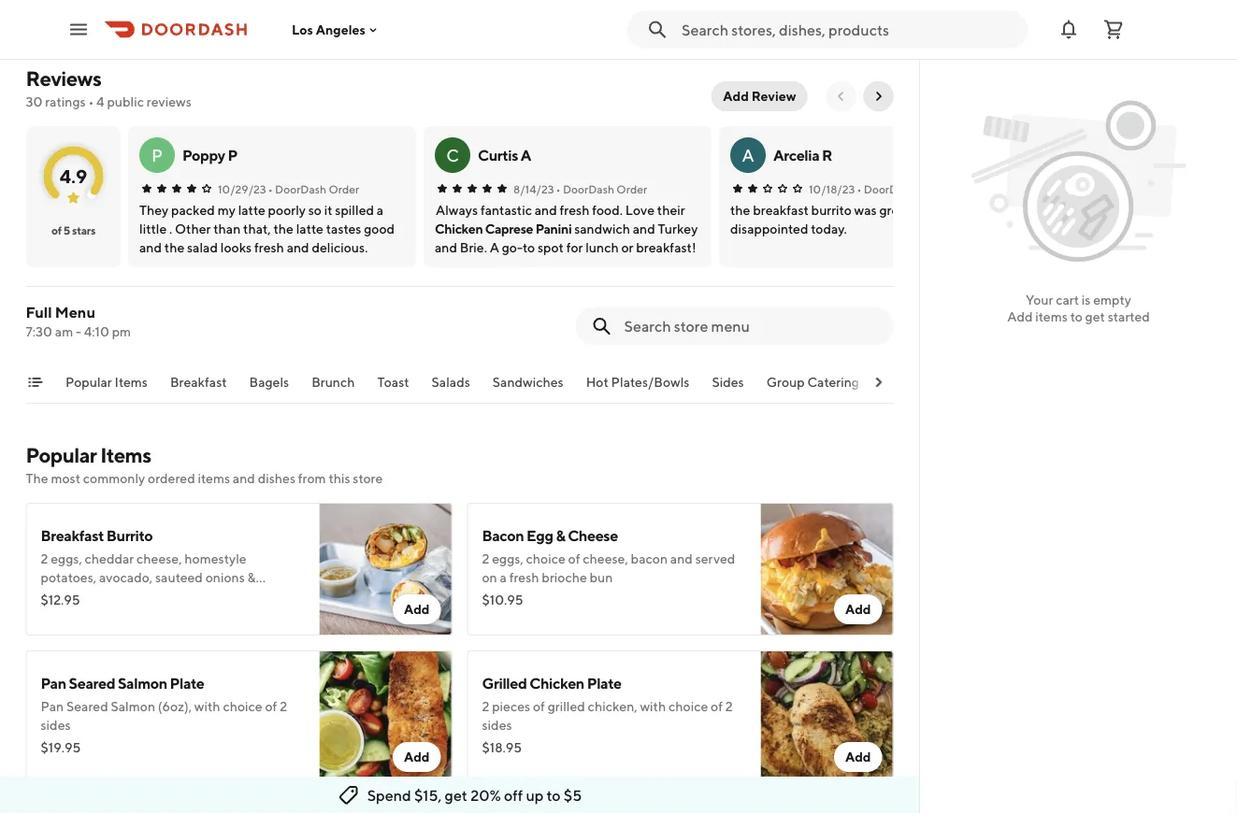 Task type: locate. For each thing, give the bounding box(es) containing it.
popular inside "popular items" button
[[65, 375, 112, 390]]

0 horizontal spatial doordash
[[275, 182, 326, 195]]

0 horizontal spatial choice
[[223, 699, 262, 715]]

seared down $12.95
[[69, 675, 115, 693]]

1 • doordash order from the left
[[268, 182, 359, 195]]

1 horizontal spatial &
[[556, 527, 565, 545]]

• for c
[[556, 182, 560, 195]]

1 horizontal spatial a
[[742, 145, 754, 165]]

1 horizontal spatial cheese,
[[583, 551, 628, 567]]

1 vertical spatial $19.95
[[41, 740, 81, 756]]

0 vertical spatial items
[[114, 375, 147, 390]]

1 horizontal spatial items
[[1036, 309, 1068, 325]]

bacon
[[482, 527, 524, 545]]

5
[[63, 224, 70, 237]]

chicken
[[434, 221, 482, 237], [530, 675, 584, 693]]

with inside pan seared salmon plate pan seared salmon (6oz), with choice of 2 sides $19.95
[[194, 699, 220, 715]]

$15,
[[414, 787, 442, 805]]

salmon up (6oz),
[[118, 675, 167, 693]]

2 eggs, from the left
[[492, 551, 523, 567]]

c
[[446, 145, 459, 165]]

eggs, up the potatoes,
[[51, 551, 82, 567]]

0 horizontal spatial $19.95
[[41, 740, 81, 756]]

plate
[[170, 675, 204, 693], [587, 675, 622, 693]]

and right bacon in the bottom right of the page
[[670, 551, 693, 567]]

1 horizontal spatial with
[[640, 699, 666, 715]]

from
[[298, 471, 326, 486]]

am
[[55, 324, 73, 339]]

1 horizontal spatial review
[[917, 182, 955, 195]]

items right ordered
[[198, 471, 230, 486]]

public
[[107, 94, 144, 109]]

tea
[[936, 375, 957, 390]]

1 plate from the left
[[170, 675, 204, 693]]

$19.95 button
[[173, 0, 321, 46]]

0 vertical spatial items
[[1036, 309, 1068, 325]]

0 horizontal spatial sides
[[41, 718, 71, 733]]

2 vertical spatial &
[[247, 570, 256, 585]]

1 horizontal spatial doordash
[[563, 182, 614, 195]]

to
[[1070, 309, 1083, 325], [547, 787, 561, 805]]

0 horizontal spatial to
[[547, 787, 561, 805]]

0 vertical spatial $19.95
[[177, 17, 217, 33]]

review
[[752, 88, 796, 104], [917, 182, 955, 195]]

2 horizontal spatial doordash
[[864, 182, 915, 195]]

of inside pan seared salmon plate pan seared salmon (6oz), with choice of 2 sides $19.95
[[265, 699, 277, 715]]

doordash for c
[[563, 182, 614, 195]]

plate up (6oz),
[[170, 675, 204, 693]]

1 vertical spatial fresh
[[95, 589, 125, 604]]

2 horizontal spatial choice
[[669, 699, 708, 715]]

1 vertical spatial salmon
[[111, 699, 155, 715]]

popular for popular items the most commonly ordered items and dishes from this store
[[26, 443, 97, 468]]

ratings
[[45, 94, 86, 109]]

1 horizontal spatial p
[[227, 146, 237, 164]]

2 inside pan seared salmon plate pan seared salmon (6oz), with choice of 2 sides $19.95
[[280, 699, 287, 715]]

fresh down avocado,
[[95, 589, 125, 604]]

with
[[194, 699, 220, 715], [640, 699, 666, 715]]

a
[[500, 570, 507, 585]]

group catering
[[766, 375, 859, 390]]

get down is
[[1085, 309, 1105, 325]]

choice right chicken,
[[669, 699, 708, 715]]

1 vertical spatial chicken
[[530, 675, 584, 693]]

0 vertical spatial breakfast
[[170, 375, 226, 390]]

chicken inside button
[[434, 221, 482, 237]]

brunch button
[[311, 373, 354, 403]]

0 horizontal spatial order
[[328, 182, 359, 195]]

1 horizontal spatial fresh
[[509, 570, 539, 585]]

0 vertical spatial popular
[[65, 375, 112, 390]]

$19.95 inside pan seared salmon plate pan seared salmon (6oz), with choice of 2 sides $19.95
[[41, 740, 81, 756]]

• doordash order right 10/29/23
[[268, 182, 359, 195]]

and left dishes
[[233, 471, 255, 486]]

2 doordash from the left
[[563, 182, 614, 195]]

stars
[[72, 224, 95, 237]]

seared left (6oz),
[[66, 699, 108, 715]]

potatoes,
[[41, 570, 96, 585]]

sides
[[41, 718, 71, 733], [482, 718, 512, 733]]

eggs, up a
[[492, 551, 523, 567]]

items down your
[[1036, 309, 1068, 325]]

chicken up grilled
[[530, 675, 584, 693]]

order
[[328, 182, 359, 195], [616, 182, 647, 195]]

plate up chicken,
[[587, 675, 622, 693]]

2 cheese, from the left
[[583, 551, 628, 567]]

1 pan from the top
[[41, 675, 66, 693]]

bun
[[590, 570, 613, 585]]

1 horizontal spatial eggs,
[[492, 551, 523, 567]]

1 with from the left
[[194, 699, 220, 715]]

p right poppy
[[227, 146, 237, 164]]

1 vertical spatial pan
[[41, 699, 64, 715]]

1 horizontal spatial • doordash order
[[556, 182, 647, 195]]

cart
[[1056, 292, 1079, 308]]

0 horizontal spatial and
[[233, 471, 255, 486]]

to right the up
[[547, 787, 561, 805]]

1 cheese, from the left
[[137, 551, 182, 567]]

3 doordash from the left
[[864, 182, 915, 195]]

onions
[[205, 570, 245, 585]]

sides inside grilled chicken plate 2 pieces of grilled chicken, with choice of 2 sides $18.95
[[482, 718, 512, 733]]

2 pan from the top
[[41, 699, 64, 715]]

0 vertical spatial chicken
[[434, 221, 482, 237]]

choice inside grilled chicken plate 2 pieces of grilled chicken, with choice of 2 sides $18.95
[[669, 699, 708, 715]]

on
[[482, 570, 497, 585]]

& right onions
[[247, 570, 256, 585]]

salmon left (6oz),
[[111, 699, 155, 715]]

doordash right 10/18/23
[[864, 182, 915, 195]]

2 horizontal spatial &
[[925, 375, 933, 390]]

sides inside pan seared salmon plate pan seared salmon (6oz), with choice of 2 sides $19.95
[[41, 718, 71, 733]]

doordash up panini
[[563, 182, 614, 195]]

2
[[41, 551, 48, 567], [482, 551, 490, 567], [280, 699, 287, 715], [482, 699, 490, 715], [726, 699, 733, 715]]

with right chicken,
[[640, 699, 666, 715]]

1 order from the left
[[328, 182, 359, 195]]

1 vertical spatial breakfast
[[41, 527, 104, 545]]

& right egg
[[556, 527, 565, 545]]

0 vertical spatial and
[[233, 471, 255, 486]]

0 horizontal spatial • doordash order
[[268, 182, 359, 195]]

get right the $15,
[[445, 787, 468, 805]]

4
[[96, 94, 104, 109]]

review inside button
[[752, 88, 796, 104]]

plate inside pan seared salmon plate pan seared salmon (6oz), with choice of 2 sides $19.95
[[170, 675, 204, 693]]

2 eggs any style image
[[761, 799, 894, 815]]

& inside button
[[925, 375, 933, 390]]

and
[[233, 471, 255, 486], [670, 551, 693, 567]]

1 vertical spatial popular
[[26, 443, 97, 468]]

0 vertical spatial fresh
[[509, 570, 539, 585]]

this
[[329, 471, 350, 486]]

chicken,
[[588, 699, 638, 715]]

salmon
[[118, 675, 167, 693], [111, 699, 155, 715]]

0 vertical spatial pan
[[41, 675, 66, 693]]

0 horizontal spatial fresh
[[95, 589, 125, 604]]

to inside your cart is empty add items to get started
[[1070, 309, 1083, 325]]

cheese, up bun
[[583, 551, 628, 567]]

with inside grilled chicken plate 2 pieces of grilled chicken, with choice of 2 sides $18.95
[[640, 699, 666, 715]]

grilled
[[482, 675, 527, 693]]

0 horizontal spatial items
[[198, 471, 230, 486]]

1 vertical spatial review
[[917, 182, 955, 195]]

• left 4
[[88, 94, 94, 109]]

0 horizontal spatial chicken
[[434, 221, 482, 237]]

your
[[1026, 292, 1053, 308]]

& left tea
[[925, 375, 933, 390]]

with for pan seared salmon plate
[[194, 699, 220, 715]]

salads
[[431, 375, 470, 390]]

breakfast left bagels at the top
[[170, 375, 226, 390]]

grilled chicken plate 2 pieces of grilled chicken, with choice of 2 sides $18.95
[[482, 675, 733, 756]]

chicken left caprese
[[434, 221, 482, 237]]

spicy
[[127, 589, 158, 604]]

1 eggs, from the left
[[51, 551, 82, 567]]

to for up
[[547, 787, 561, 805]]

1 horizontal spatial chicken
[[530, 675, 584, 693]]

2 sides from the left
[[482, 718, 512, 733]]

scroll menu navigation right image
[[871, 375, 886, 390]]

grilled chicken plate image
[[761, 651, 894, 784]]

a right 'curtis'
[[520, 146, 531, 164]]

& inside breakfast burrito 2 eggs, cheddar cheese, homestyle potatoes, avocado, sauteed onions & peppers, fresh spicy salsa
[[247, 570, 256, 585]]

0 horizontal spatial with
[[194, 699, 220, 715]]

1 vertical spatial items
[[198, 471, 230, 486]]

get inside your cart is empty add items to get started
[[1085, 309, 1105, 325]]

toast
[[377, 375, 409, 390]]

0 horizontal spatial cheese,
[[137, 551, 182, 567]]

0 vertical spatial to
[[1070, 309, 1083, 325]]

pm
[[112, 324, 131, 339]]

1 doordash from the left
[[275, 182, 326, 195]]

• right 10/18/23
[[857, 182, 861, 195]]

cheese,
[[137, 551, 182, 567], [583, 551, 628, 567]]

1 horizontal spatial to
[[1070, 309, 1083, 325]]

$10.95
[[482, 592, 523, 608]]

to down cart
[[1070, 309, 1083, 325]]

popular down 4:10
[[65, 375, 112, 390]]

of
[[51, 224, 61, 237], [568, 551, 580, 567], [265, 699, 277, 715], [533, 699, 545, 715], [711, 699, 723, 715]]

• for p
[[268, 182, 272, 195]]

1 horizontal spatial plate
[[587, 675, 622, 693]]

hot plates/bowls
[[586, 375, 689, 390]]

a left arcelia
[[742, 145, 754, 165]]

your cart is empty add items to get started
[[1007, 292, 1150, 325]]

dishes
[[258, 471, 296, 486]]

1 vertical spatial items
[[100, 443, 151, 468]]

1 vertical spatial to
[[547, 787, 561, 805]]

breakfast up the potatoes,
[[41, 527, 104, 545]]

p left poppy
[[151, 145, 162, 165]]

add button for grilled chicken plate
[[834, 743, 882, 772]]

coffee & tea button
[[881, 373, 957, 403]]

choice right (6oz),
[[223, 699, 262, 715]]

a
[[742, 145, 754, 165], [520, 146, 531, 164]]

• for a
[[857, 182, 861, 195]]

1 horizontal spatial get
[[1085, 309, 1105, 325]]

1 sides from the left
[[41, 718, 71, 733]]

bacon egg & cheese 2 eggs, choice of cheese, bacon and served on a fresh brioche bun $10.95
[[482, 527, 735, 608]]

items for popular items
[[114, 375, 147, 390]]

with right (6oz),
[[194, 699, 220, 715]]

items inside popular items the most commonly ordered items and dishes from this store
[[100, 443, 151, 468]]

• doordash order up panini
[[556, 182, 647, 195]]

• right 8/14/23
[[556, 182, 560, 195]]

ordered
[[148, 471, 195, 486]]

2 order from the left
[[616, 182, 647, 195]]

0 horizontal spatial plate
[[170, 675, 204, 693]]

1 horizontal spatial and
[[670, 551, 693, 567]]

to for items
[[1070, 309, 1083, 325]]

1 horizontal spatial choice
[[526, 551, 566, 567]]

fresh
[[509, 570, 539, 585], [95, 589, 125, 604]]

0 horizontal spatial get
[[445, 787, 468, 805]]

doordash right 10/29/23
[[275, 182, 326, 195]]

previous image
[[834, 89, 849, 104]]

$19.95
[[177, 17, 217, 33], [41, 740, 81, 756]]

items down pm at the top
[[114, 375, 147, 390]]

breakfast inside breakfast burrito 2 eggs, cheddar cheese, homestyle potatoes, avocado, sauteed onions & peppers, fresh spicy salsa
[[41, 527, 104, 545]]

2 plate from the left
[[587, 675, 622, 693]]

the
[[26, 471, 48, 486]]

1 horizontal spatial order
[[616, 182, 647, 195]]

choice inside pan seared salmon plate pan seared salmon (6oz), with choice of 2 sides $19.95
[[223, 699, 262, 715]]

• doordash review
[[857, 182, 955, 195]]

and inside popular items the most commonly ordered items and dishes from this store
[[233, 471, 255, 486]]

0 horizontal spatial &
[[247, 570, 256, 585]]

doordash
[[275, 182, 326, 195], [563, 182, 614, 195], [864, 182, 915, 195]]

1 vertical spatial &
[[556, 527, 565, 545]]

order for p
[[328, 182, 359, 195]]

breakfast
[[170, 375, 226, 390], [41, 527, 104, 545]]

salads button
[[431, 373, 470, 403]]

• right 10/29/23
[[268, 182, 272, 195]]

0 vertical spatial &
[[925, 375, 933, 390]]

popular items
[[65, 375, 147, 390]]

add button for pan seared salmon plate
[[393, 743, 441, 772]]

pan seared salmon plate pan seared salmon (6oz), with choice of 2 sides $19.95
[[41, 675, 287, 756]]

choice
[[526, 551, 566, 567], [223, 699, 262, 715], [669, 699, 708, 715]]

1 horizontal spatial $19.95
[[177, 17, 217, 33]]

2 • doordash order from the left
[[556, 182, 647, 195]]

1 horizontal spatial breakfast
[[170, 375, 226, 390]]

chicken caprese panini button
[[434, 220, 571, 238]]

10/29/23
[[217, 182, 266, 195]]

los angeles button
[[292, 22, 381, 37]]

of 5 stars
[[51, 224, 95, 237]]

0 horizontal spatial eggs,
[[51, 551, 82, 567]]

0 vertical spatial get
[[1085, 309, 1105, 325]]

cheese, up sauteed
[[137, 551, 182, 567]]

sides button
[[712, 373, 744, 403]]

$5
[[564, 787, 582, 805]]

items inside button
[[114, 375, 147, 390]]

items up commonly
[[100, 443, 151, 468]]

0 vertical spatial review
[[752, 88, 796, 104]]

fresh inside bacon egg & cheese 2 eggs, choice of cheese, bacon and served on a fresh brioche bun $10.95
[[509, 570, 539, 585]]

items for popular items the most commonly ordered items and dishes from this store
[[100, 443, 151, 468]]

2 with from the left
[[640, 699, 666, 715]]

add inside your cart is empty add items to get started
[[1007, 309, 1033, 325]]

0 horizontal spatial breakfast
[[41, 527, 104, 545]]

popular inside popular items the most commonly ordered items and dishes from this store
[[26, 443, 97, 468]]

choice down egg
[[526, 551, 566, 567]]

popular up "most"
[[26, 443, 97, 468]]

chicken avocado salad image
[[319, 799, 452, 815]]

Store search: begin typing to search for stores available on DoorDash text field
[[682, 19, 1017, 40]]

bagels
[[249, 375, 289, 390]]

1 horizontal spatial sides
[[482, 718, 512, 733]]

commonly
[[83, 471, 145, 486]]

0 horizontal spatial review
[[752, 88, 796, 104]]

fresh right a
[[509, 570, 539, 585]]

1 vertical spatial and
[[670, 551, 693, 567]]



Task type: vqa. For each thing, say whether or not it's contained in the screenshot.
DoorDash associated with A
yes



Task type: describe. For each thing, give the bounding box(es) containing it.
reviews 30 ratings • 4 public reviews
[[26, 66, 191, 109]]

eggs, inside breakfast burrito 2 eggs, cheddar cheese, homestyle potatoes, avocado, sauteed onions & peppers, fresh spicy salsa
[[51, 551, 82, 567]]

add button for breakfast burrito
[[393, 595, 441, 625]]

peppers,
[[41, 589, 92, 604]]

spend
[[367, 787, 411, 805]]

bagels button
[[249, 373, 289, 403]]

next image
[[871, 89, 886, 104]]

cheese
[[568, 527, 618, 545]]

curtis a
[[477, 146, 531, 164]]

breakfast button
[[170, 373, 226, 403]]

burrito
[[106, 527, 153, 545]]

sides for pan
[[41, 718, 71, 733]]

8/14/23
[[513, 182, 554, 195]]

brunch
[[311, 375, 354, 390]]

plates/bowls
[[611, 375, 689, 390]]

choice inside bacon egg & cheese 2 eggs, choice of cheese, bacon and served on a fresh brioche bun $10.95
[[526, 551, 566, 567]]

popular items the most commonly ordered items and dishes from this store
[[26, 443, 383, 486]]

is
[[1082, 292, 1091, 308]]

0 vertical spatial salmon
[[118, 675, 167, 693]]

Item Search search field
[[624, 316, 879, 337]]

menu
[[55, 303, 95, 321]]

choice for 2
[[669, 699, 708, 715]]

chicken inside grilled chicken plate 2 pieces of grilled chicken, with choice of 2 sides $18.95
[[530, 675, 584, 693]]

choice for plate
[[223, 699, 262, 715]]

sides
[[712, 375, 744, 390]]

up
[[526, 787, 544, 805]]

caprese
[[485, 221, 533, 237]]

• doordash order for c
[[556, 182, 647, 195]]

arcelia
[[773, 146, 819, 164]]

los
[[292, 22, 313, 37]]

salsa
[[160, 589, 189, 604]]

add for breakfast burrito
[[404, 602, 430, 617]]

reviews link
[[26, 66, 101, 91]]

grilled
[[548, 699, 585, 715]]

bacon
[[631, 551, 668, 567]]

fresh inside breakfast burrito 2 eggs, cheddar cheese, homestyle potatoes, avocado, sauteed onions & peppers, fresh spicy salsa
[[95, 589, 125, 604]]

notification bell image
[[1058, 18, 1080, 41]]

eggs, inside bacon egg & cheese 2 eggs, choice of cheese, bacon and served on a fresh brioche bun $10.95
[[492, 551, 523, 567]]

0 vertical spatial seared
[[69, 675, 115, 693]]

panini
[[535, 221, 571, 237]]

doordash for p
[[275, 182, 326, 195]]

popular for popular items
[[65, 375, 112, 390]]

toast button
[[377, 373, 409, 403]]

1 vertical spatial get
[[445, 787, 468, 805]]

cheese, inside bacon egg & cheese 2 eggs, choice of cheese, bacon and served on a fresh brioche bun $10.95
[[583, 551, 628, 567]]

-
[[76, 324, 81, 339]]

spend $15, get 20% off up to $5
[[367, 787, 582, 805]]

order for c
[[616, 182, 647, 195]]

items inside your cart is empty add items to get started
[[1036, 309, 1068, 325]]

curtis
[[477, 146, 518, 164]]

pieces
[[492, 699, 530, 715]]

& inside bacon egg & cheese 2 eggs, choice of cheese, bacon and served on a fresh brioche bun $10.95
[[556, 527, 565, 545]]

add for bacon egg & cheese
[[845, 602, 871, 617]]

• doordash order for p
[[268, 182, 359, 195]]

cheese, inside breakfast burrito 2 eggs, cheddar cheese, homestyle potatoes, avocado, sauteed onions & peppers, fresh spicy salsa
[[137, 551, 182, 567]]

add button for bacon egg & cheese
[[834, 595, 882, 625]]

4.9
[[59, 165, 87, 187]]

breakfast burrito image
[[319, 503, 452, 636]]

pan seared salmon plate image
[[319, 651, 452, 784]]

with for grilled chicken plate
[[640, 699, 666, 715]]

started
[[1108, 309, 1150, 325]]

sauteed
[[155, 570, 203, 585]]

served
[[695, 551, 735, 567]]

full
[[26, 303, 52, 321]]

$19.95 inside button
[[177, 17, 217, 33]]

7:30
[[26, 324, 52, 339]]

chicken caprese panini
[[434, 221, 571, 237]]

arcelia r
[[773, 146, 832, 164]]

empty
[[1093, 292, 1132, 308]]

0 items, open order cart image
[[1103, 18, 1125, 41]]

reviews
[[26, 66, 101, 91]]

breakfast for breakfast
[[170, 375, 226, 390]]

add review
[[723, 88, 796, 104]]

and inside bacon egg & cheese 2 eggs, choice of cheese, bacon and served on a fresh brioche bun $10.95
[[670, 551, 693, 567]]

off
[[504, 787, 523, 805]]

add review button
[[712, 81, 808, 111]]

popular items button
[[65, 373, 147, 403]]

add inside add review button
[[723, 88, 749, 104]]

0 horizontal spatial p
[[151, 145, 162, 165]]

add for pan seared salmon plate
[[404, 750, 430, 765]]

coffee & tea
[[881, 375, 957, 390]]

avocado,
[[99, 570, 153, 585]]

group catering button
[[766, 373, 859, 403]]

coffee
[[881, 375, 922, 390]]

$18.95
[[482, 740, 522, 756]]

hot plates/bowls button
[[586, 373, 689, 403]]

catering
[[807, 375, 859, 390]]

(6oz),
[[158, 699, 192, 715]]

2 inside breakfast burrito 2 eggs, cheddar cheese, homestyle potatoes, avocado, sauteed onions & peppers, fresh spicy salsa
[[41, 551, 48, 567]]

breakfast burrito 2 eggs, cheddar cheese, homestyle potatoes, avocado, sauteed onions & peppers, fresh spicy salsa
[[41, 527, 256, 604]]

0 horizontal spatial a
[[520, 146, 531, 164]]

30
[[26, 94, 42, 109]]

1 vertical spatial seared
[[66, 699, 108, 715]]

of inside bacon egg & cheese 2 eggs, choice of cheese, bacon and served on a fresh brioche bun $10.95
[[568, 551, 580, 567]]

• inside reviews 30 ratings • 4 public reviews
[[88, 94, 94, 109]]

angeles
[[316, 22, 366, 37]]

$12.95
[[41, 592, 80, 608]]

egg
[[527, 527, 553, 545]]

open menu image
[[67, 18, 90, 41]]

doordash for a
[[864, 182, 915, 195]]

20%
[[471, 787, 501, 805]]

store
[[353, 471, 383, 486]]

hot
[[586, 375, 608, 390]]

homestyle
[[185, 551, 247, 567]]

4:10
[[84, 324, 109, 339]]

group
[[766, 375, 804, 390]]

most
[[51, 471, 80, 486]]

show menu categories image
[[28, 375, 43, 390]]

bacon egg & cheese image
[[761, 503, 894, 636]]

items inside popular items the most commonly ordered items and dishes from this store
[[198, 471, 230, 486]]

2 inside bacon egg & cheese 2 eggs, choice of cheese, bacon and served on a fresh brioche bun $10.95
[[482, 551, 490, 567]]

10/18/23
[[808, 182, 855, 195]]

sides for grilled
[[482, 718, 512, 733]]

poppy p
[[182, 146, 237, 164]]

breakfast for breakfast burrito 2 eggs, cheddar cheese, homestyle potatoes, avocado, sauteed onions & peppers, fresh spicy salsa
[[41, 527, 104, 545]]

plate inside grilled chicken plate 2 pieces of grilled chicken, with choice of 2 sides $18.95
[[587, 675, 622, 693]]

add for grilled chicken plate
[[845, 750, 871, 765]]

brioche
[[542, 570, 587, 585]]



